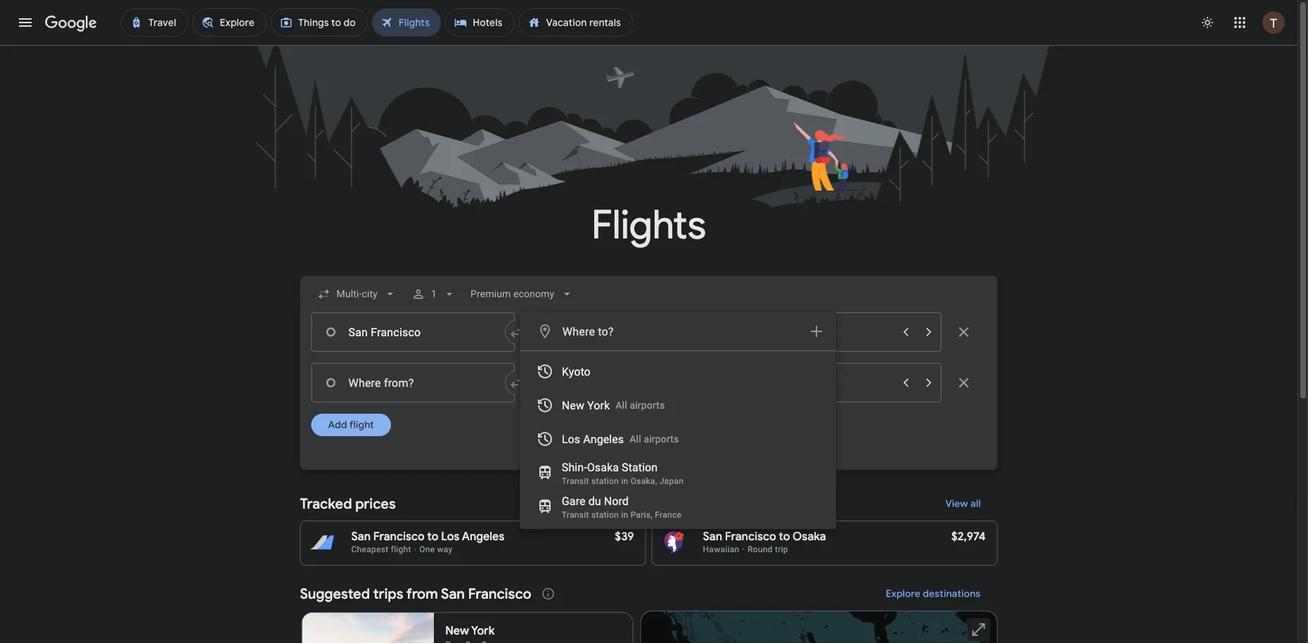 Task type: vqa. For each thing, say whether or not it's contained in the screenshot.
CO
no



Task type: locate. For each thing, give the bounding box(es) containing it.
airports up los angeles all airports
[[630, 399, 665, 411]]

0 horizontal spatial los
[[441, 530, 460, 544]]

list box
[[520, 351, 837, 529]]

none text field inside flight search box
[[311, 312, 515, 352]]

to for osaka
[[779, 530, 791, 544]]

Departure text field
[[769, 313, 894, 351]]

1 horizontal spatial new
[[562, 399, 585, 412]]

0 vertical spatial all
[[616, 399, 628, 411]]

0 vertical spatial angeles
[[584, 432, 624, 446]]

1 vertical spatial york
[[472, 624, 495, 638]]

francisco up cheapest flight
[[374, 530, 425, 544]]

france
[[655, 510, 682, 520]]

in down nord
[[622, 510, 629, 520]]

new inside button
[[446, 624, 469, 638]]

1 horizontal spatial all
[[630, 433, 642, 445]]

round
[[748, 545, 773, 555]]

los angeles all airports
[[562, 432, 679, 446]]

los up way
[[441, 530, 460, 544]]

york for new york all airports
[[588, 399, 610, 412]]

san francisco to osaka
[[703, 530, 827, 544]]

flight for add flight
[[350, 419, 374, 431]]

airports inside the new york all airports
[[630, 399, 665, 411]]

2 in from the top
[[622, 510, 629, 520]]

new down suggested trips from san francisco
[[446, 624, 469, 638]]

1 vertical spatial transit
[[562, 510, 589, 520]]

1 vertical spatial in
[[622, 510, 629, 520]]

1 in from the top
[[622, 476, 629, 486]]

san
[[352, 530, 371, 544], [703, 530, 723, 544], [441, 585, 465, 603]]

1
[[431, 288, 437, 300]]

2 station from the top
[[592, 510, 619, 520]]

to
[[428, 530, 439, 544], [779, 530, 791, 544]]

1 horizontal spatial osaka
[[793, 530, 827, 544]]

0 vertical spatial new
[[562, 399, 585, 412]]

san for san francisco to osaka
[[703, 530, 723, 544]]

all up station
[[630, 433, 642, 445]]

angeles inside option
[[584, 432, 624, 446]]

new
[[562, 399, 585, 412], [446, 624, 469, 638]]

2974 US dollars text field
[[952, 530, 986, 544]]

add flight button
[[311, 414, 391, 436]]

new for new york
[[446, 624, 469, 638]]

Departure text field
[[769, 364, 894, 402]]

in inside shin-osaka station transit station in osaka, japan
[[622, 476, 629, 486]]

1 vertical spatial flight
[[391, 545, 411, 555]]

station
[[622, 461, 658, 474]]

station
[[592, 476, 619, 486], [592, 510, 619, 520]]

airports inside los angeles all airports
[[644, 433, 679, 445]]

0 horizontal spatial new
[[446, 624, 469, 638]]

0 horizontal spatial all
[[616, 399, 628, 411]]

san right from at the left
[[441, 585, 465, 603]]

0 vertical spatial osaka
[[587, 461, 619, 474]]

all for new york
[[616, 399, 628, 411]]

2 transit from the top
[[562, 510, 589, 520]]

0 vertical spatial flight
[[350, 419, 374, 431]]

 image
[[414, 545, 417, 555]]

angeles inside tracked prices region
[[462, 530, 505, 544]]

station inside gare du nord transit station in paris, france
[[592, 510, 619, 520]]

new york all airports
[[562, 399, 665, 412]]

paris,
[[631, 510, 653, 520]]

all
[[616, 399, 628, 411], [630, 433, 642, 445]]

flight inside tracked prices region
[[391, 545, 411, 555]]

prices
[[355, 495, 396, 513]]

transit for gare
[[562, 510, 589, 520]]

1 horizontal spatial los
[[562, 432, 581, 446]]

all
[[971, 498, 981, 510]]

flight right add
[[350, 419, 374, 431]]

1 vertical spatial new
[[446, 624, 469, 638]]

2 horizontal spatial san
[[703, 530, 723, 544]]

osaka inside shin-osaka station transit station in osaka, japan
[[587, 461, 619, 474]]

new inside option
[[562, 399, 585, 412]]

flight inside button
[[350, 419, 374, 431]]

cheapest flight
[[352, 545, 411, 555]]

0 vertical spatial transit
[[562, 476, 589, 486]]

Where from? text field
[[311, 363, 515, 403]]

francisco
[[374, 530, 425, 544], [725, 530, 777, 544], [468, 585, 532, 603]]

to up "one way"
[[428, 530, 439, 544]]

remove flight to san francisco on mon, nov 13 image
[[956, 374, 973, 391]]

39 US dollars text field
[[615, 530, 634, 544]]

los angeles (all airports), from your search history option
[[520, 422, 837, 456]]

station down du
[[592, 510, 619, 520]]

san up hawaiian
[[703, 530, 723, 544]]

search button
[[612, 455, 686, 483]]

1 station from the top
[[592, 476, 619, 486]]

flight left one
[[391, 545, 411, 555]]

in inside gare du nord transit station in paris, france
[[622, 510, 629, 520]]

1 horizontal spatial san
[[441, 585, 465, 603]]

0 horizontal spatial osaka
[[587, 461, 619, 474]]

0 vertical spatial york
[[588, 399, 610, 412]]

flight
[[350, 419, 374, 431], [391, 545, 411, 555]]

0 vertical spatial airports
[[630, 399, 665, 411]]

1 vertical spatial airports
[[644, 433, 679, 445]]

new york (all airports), from your search history option
[[520, 388, 837, 422]]

0 vertical spatial station
[[592, 476, 619, 486]]

airports for york
[[630, 399, 665, 411]]

in
[[622, 476, 629, 486], [622, 510, 629, 520]]

station inside shin-osaka station transit station in osaka, japan
[[592, 476, 619, 486]]

los
[[562, 432, 581, 446], [441, 530, 460, 544]]

view
[[946, 498, 969, 510]]

1 vertical spatial station
[[592, 510, 619, 520]]

1 horizontal spatial angeles
[[584, 432, 624, 446]]

None text field
[[311, 312, 515, 352]]

0 vertical spatial los
[[562, 432, 581, 446]]

transit
[[562, 476, 589, 486], [562, 510, 589, 520]]

1 vertical spatial angeles
[[462, 530, 505, 544]]

all up los angeles all airports
[[616, 399, 628, 411]]

0 horizontal spatial to
[[428, 530, 439, 544]]

los inside option
[[562, 432, 581, 446]]

tracked prices region
[[300, 487, 998, 566]]

york
[[588, 399, 610, 412], [472, 624, 495, 638]]

suggested
[[300, 585, 370, 603]]

los inside tracked prices region
[[441, 530, 460, 544]]

0 horizontal spatial francisco
[[374, 530, 425, 544]]

enter your destination dialog
[[520, 312, 837, 529]]

osaka inside tracked prices region
[[793, 530, 827, 544]]

0 vertical spatial in
[[622, 476, 629, 486]]

list box containing kyoto
[[520, 351, 837, 529]]

way
[[437, 545, 453, 555]]

angeles
[[584, 432, 624, 446], [462, 530, 505, 544]]

0 horizontal spatial york
[[472, 624, 495, 638]]

1 horizontal spatial francisco
[[468, 585, 532, 603]]

all inside los angeles all airports
[[630, 433, 642, 445]]

station up du
[[592, 476, 619, 486]]

francisco up 'new york' button
[[468, 585, 532, 603]]

all inside the new york all airports
[[616, 399, 628, 411]]

transit down gare
[[562, 510, 589, 520]]

0 horizontal spatial san
[[352, 530, 371, 544]]

new york button
[[302, 612, 634, 643]]

2 to from the left
[[779, 530, 791, 544]]

los up the shin-
[[562, 432, 581, 446]]

shin-osaka station option
[[520, 456, 837, 490]]

transit inside gare du nord transit station in paris, france
[[562, 510, 589, 520]]

york inside option
[[588, 399, 610, 412]]

destinations
[[924, 588, 981, 600]]

san inside region
[[441, 585, 465, 603]]

new down kyoto
[[562, 399, 585, 412]]

airports
[[630, 399, 665, 411], [644, 433, 679, 445]]

station for osaka
[[592, 476, 619, 486]]

san up cheapest
[[352, 530, 371, 544]]

francisco up round
[[725, 530, 777, 544]]

transit down the shin-
[[562, 476, 589, 486]]

1 horizontal spatial flight
[[391, 545, 411, 555]]

1 vertical spatial los
[[441, 530, 460, 544]]

1 transit from the top
[[562, 476, 589, 486]]

1 to from the left
[[428, 530, 439, 544]]

2 horizontal spatial francisco
[[725, 530, 777, 544]]

to up trip
[[779, 530, 791, 544]]

1 horizontal spatial york
[[588, 399, 610, 412]]

None field
[[311, 281, 403, 307], [465, 281, 580, 307], [311, 281, 403, 307], [465, 281, 580, 307]]

1 horizontal spatial to
[[779, 530, 791, 544]]

osaka
[[587, 461, 619, 474], [793, 530, 827, 544]]

york inside button
[[472, 624, 495, 638]]

trips
[[373, 585, 404, 603]]

transit inside shin-osaka station transit station in osaka, japan
[[562, 476, 589, 486]]

change appearance image
[[1191, 6, 1225, 39]]

york for new york
[[472, 624, 495, 638]]

destination, select multiple airports image
[[808, 323, 825, 340]]

1 vertical spatial osaka
[[793, 530, 827, 544]]

0 horizontal spatial angeles
[[462, 530, 505, 544]]

0 horizontal spatial flight
[[350, 419, 374, 431]]

airports up search
[[644, 433, 679, 445]]

1 vertical spatial all
[[630, 433, 642, 445]]

in left osaka,
[[622, 476, 629, 486]]



Task type: describe. For each thing, give the bounding box(es) containing it.
$2,974
[[952, 530, 986, 544]]

gare du nord option
[[520, 490, 837, 524]]

in for station
[[622, 476, 629, 486]]

all for los angeles
[[630, 433, 642, 445]]

airports for angeles
[[644, 433, 679, 445]]

where to?
[[563, 325, 614, 338]]

view all
[[946, 498, 981, 510]]

francisco for osaka
[[725, 530, 777, 544]]

gare
[[562, 494, 586, 508]]

new york
[[446, 624, 495, 638]]

cheapest
[[352, 545, 389, 555]]

round trip
[[748, 545, 789, 555]]

$39
[[615, 530, 634, 544]]

remove flight from san francisco on thu, nov 9 image
[[956, 324, 973, 341]]

explore
[[886, 588, 921, 600]]

shin-
[[562, 461, 587, 474]]

one
[[420, 545, 435, 555]]

tracked
[[300, 495, 352, 513]]

flights
[[592, 200, 706, 250]]

shin-osaka station transit station in osaka, japan
[[562, 461, 684, 486]]

san francisco to los angeles
[[352, 530, 505, 544]]

suggested trips from san francisco region
[[300, 577, 998, 643]]

flight for cheapest flight
[[391, 545, 411, 555]]

suggested trips from san francisco
[[300, 585, 532, 603]]

 image inside tracked prices region
[[414, 545, 417, 555]]

add
[[328, 419, 347, 431]]

du
[[589, 494, 601, 508]]

san for san francisco to los angeles
[[352, 530, 371, 544]]

add flight
[[328, 419, 374, 431]]

francisco inside region
[[468, 585, 532, 603]]

transit for shin-
[[562, 476, 589, 486]]

search
[[643, 462, 675, 475]]

to for los
[[428, 530, 439, 544]]

tracked prices
[[300, 495, 396, 513]]

trip
[[775, 545, 789, 555]]

kyoto, from your search history option
[[520, 355, 837, 388]]

explore destinations
[[886, 588, 981, 600]]

explore destinations button
[[870, 577, 998, 611]]

from
[[407, 585, 438, 603]]

nord
[[604, 494, 629, 508]]

osaka,
[[631, 476, 658, 486]]

Flight search field
[[289, 276, 1009, 529]]

kyoto
[[562, 365, 591, 378]]

Where else? text field
[[562, 315, 800, 348]]

in for nord
[[622, 510, 629, 520]]

francisco for los
[[374, 530, 425, 544]]

gare du nord transit station in paris, france
[[562, 494, 682, 520]]

one way
[[420, 545, 453, 555]]

hawaiian
[[703, 545, 740, 555]]

to?
[[598, 325, 614, 338]]

main menu image
[[17, 14, 34, 31]]

list box inside flight search box
[[520, 351, 837, 529]]

where
[[563, 325, 595, 338]]

new for new york all airports
[[562, 399, 585, 412]]

1 button
[[406, 277, 462, 311]]

japan
[[660, 476, 684, 486]]

station for du
[[592, 510, 619, 520]]



